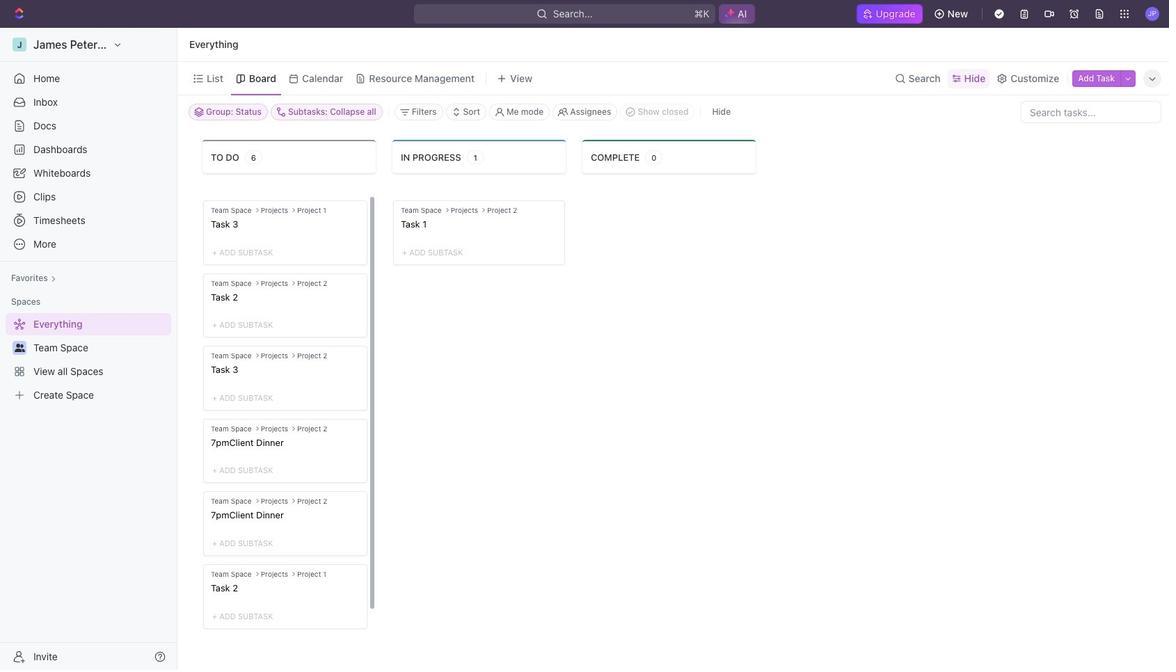 Task type: vqa. For each thing, say whether or not it's contained in the screenshot.
Recents image
no



Task type: locate. For each thing, give the bounding box(es) containing it.
Search tasks... text field
[[1022, 102, 1161, 122]]

user group image
[[14, 344, 25, 352]]

james peterson's workspace, , element
[[13, 38, 26, 52]]

tree
[[6, 313, 171, 406]]



Task type: describe. For each thing, give the bounding box(es) containing it.
sidebar navigation
[[0, 28, 180, 670]]

tree inside sidebar navigation
[[6, 313, 171, 406]]



